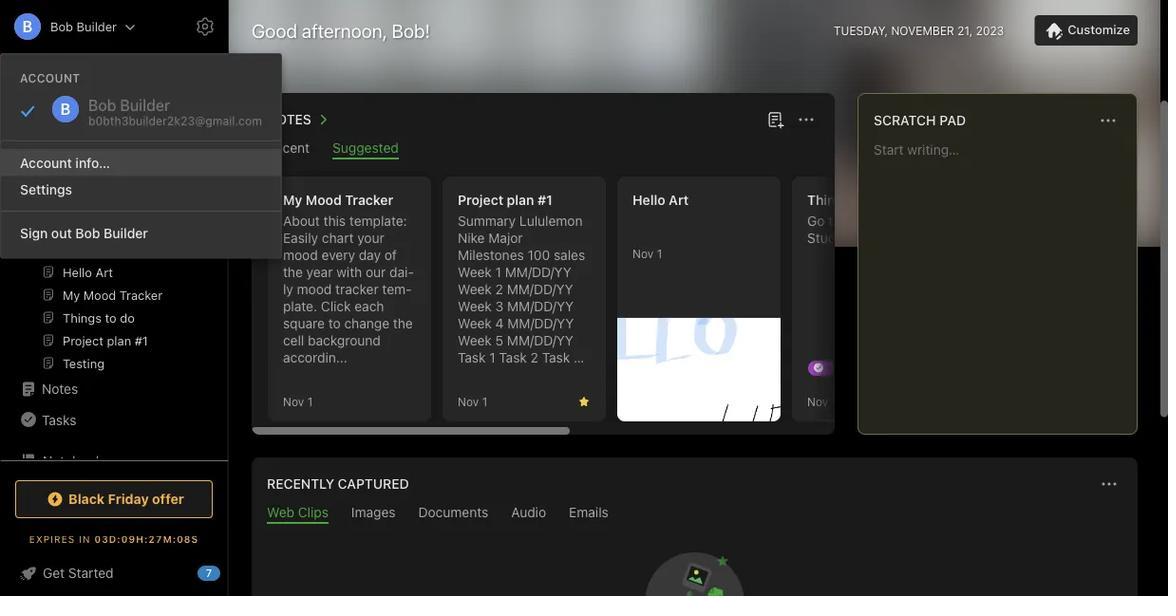 Task type: describe. For each thing, give the bounding box(es) containing it.
accordin...
[[283, 350, 347, 366]]

info…
[[75, 155, 110, 170]]

0 horizontal spatial 2
[[495, 282, 503, 297]]

le...
[[501, 367, 527, 383]]

more actions image inside field
[[1098, 473, 1121, 496]]

5 week from the top
[[458, 333, 492, 349]]

major
[[488, 230, 523, 246]]

1 vertical spatial 4
[[489, 367, 498, 383]]

art
[[669, 192, 689, 208]]

bob inside dropdown list menu
[[75, 225, 100, 241]]

bob builder
[[50, 19, 117, 34]]

2 vertical spatial notes
[[42, 381, 78, 397]]

notebooks
[[43, 454, 109, 469]]

bob inside account field
[[50, 19, 73, 34]]

account info… link
[[1, 149, 281, 176]]

tem
[[382, 282, 412, 297]]

thumbnail image
[[617, 318, 781, 422]]

lululemon
[[519, 213, 583, 229]]

0 vertical spatial more actions image
[[795, 108, 818, 131]]

shortcuts
[[43, 187, 102, 203]]

tab list for notes
[[255, 140, 831, 160]]

expand notebooks image
[[5, 454, 20, 469]]

get
[[43, 566, 65, 581]]

recently
[[267, 476, 334, 492]]

get started
[[43, 566, 114, 581]]

cell
[[283, 333, 304, 349]]

account for account
[[20, 71, 80, 85]]

Account field
[[0, 8, 136, 46]]

2023
[[976, 24, 1004, 37]]

our
[[366, 265, 386, 280]]

good
[[252, 19, 297, 41]]

background
[[308, 333, 381, 349]]

1 vertical spatial 2
[[531, 350, 538, 366]]

good afternoon, bob!
[[252, 19, 430, 41]]

things to do go to the beach - studying abroad
[[807, 192, 915, 246]]

black friday offer
[[69, 491, 184, 507]]

scratch pad
[[874, 113, 966, 128]]

black friday offer button
[[15, 481, 213, 519]]

tracker
[[345, 192, 393, 208]]

tuesday, november 21, 2023
[[834, 24, 1004, 37]]

each
[[355, 299, 384, 314]]

1 horizontal spatial 3
[[574, 350, 582, 366]]

#1
[[538, 192, 553, 208]]

0 vertical spatial 4
[[495, 316, 504, 331]]

my mood tracker about this template: easily chart your mood every day of the year with our dai ly mood tracker tem plate. click each square to change the cell background accordin...
[[283, 192, 414, 366]]

sign out bob builder
[[20, 225, 148, 241]]

0 vertical spatial 3
[[495, 299, 504, 314]]

milestones
[[458, 247, 524, 263]]

notebooks link
[[0, 446, 219, 477]]

to inside "my mood tracker about this template: easily chart your mood every day of the year with our dai ly mood tracker tem plate. click each square to change the cell background accordin..."
[[328, 316, 341, 331]]

afternoon,
[[302, 19, 387, 41]]

my
[[283, 192, 302, 208]]

Start writing… text field
[[874, 142, 1136, 419]]

2 week from the top
[[458, 282, 492, 297]]

more actions field for scratch pad
[[1095, 107, 1122, 134]]

hello art
[[633, 192, 689, 208]]

plan
[[507, 192, 534, 208]]

project
[[458, 192, 503, 208]]

suggested
[[333, 140, 399, 156]]

with
[[336, 265, 362, 280]]

pad
[[940, 113, 966, 128]]

friday
[[108, 491, 149, 507]]

day
[[359, 247, 381, 263]]

notes inside button
[[267, 112, 311, 127]]

this
[[323, 213, 346, 229]]

-
[[909, 213, 915, 229]]

about
[[283, 213, 320, 229]]

builder inside dropdown list menu
[[104, 225, 148, 241]]

tab list for recently captured
[[255, 505, 1134, 524]]

black
[[69, 491, 105, 507]]

plate.
[[283, 282, 412, 314]]

year
[[306, 265, 333, 280]]

notes link
[[0, 374, 219, 405]]

1 week from the top
[[458, 265, 492, 280]]

recent notes group
[[0, 210, 219, 382]]

of
[[384, 247, 397, 263]]

home link
[[0, 149, 228, 180]]

template:
[[349, 213, 407, 229]]

things
[[807, 192, 851, 208]]

studying
[[807, 230, 862, 246]]

tasks
[[42, 412, 76, 428]]

beach
[[868, 213, 905, 229]]

7
[[206, 567, 212, 580]]

recent for recent
[[267, 140, 310, 156]]

03d:09h:27m:08s
[[94, 534, 199, 545]]

1/2
[[829, 361, 845, 374]]

web clips tab panel
[[252, 524, 1138, 596]]

every
[[321, 247, 355, 263]]

abroad
[[865, 230, 910, 246]]

recent for recent notes
[[22, 244, 62, 258]]

more actions field for recently captured
[[1096, 471, 1123, 498]]

project plan #1 summary lululemon nike major milestones 100 sales week 1 mm/dd/yy week 2 mm/dd/yy week 3 mm/dd/yy week 4 mm/dd/yy week 5 mm/dd/yy task 1 task 2 task 3 task 4 le...
[[458, 192, 585, 383]]

suggested tab panel
[[252, 160, 1168, 435]]

in
[[79, 534, 91, 545]]

customize button
[[1035, 15, 1138, 46]]

web clips tab
[[267, 505, 329, 524]]



Task type: vqa. For each thing, say whether or not it's contained in the screenshot.
Note Editor text field
no



Task type: locate. For each thing, give the bounding box(es) containing it.
notes
[[267, 112, 311, 127], [65, 244, 99, 258], [42, 381, 78, 397]]

recent inside "tab list"
[[267, 140, 310, 156]]

documents tab
[[418, 505, 488, 524]]

nike
[[458, 230, 485, 246]]

new
[[42, 109, 69, 124]]

images
[[351, 505, 396, 520]]

None search field
[[25, 55, 203, 89]]

4 up '5' at bottom left
[[495, 316, 504, 331]]

4 left le...
[[489, 367, 498, 383]]

1 horizontal spatial bob
[[75, 225, 100, 241]]

mm/dd/yy
[[505, 265, 571, 280], [507, 282, 573, 297], [507, 299, 574, 314], [507, 316, 574, 331], [507, 333, 574, 349]]

home
[[42, 156, 78, 172]]

0 vertical spatial builder
[[77, 19, 117, 34]]

bob
[[50, 19, 73, 34], [75, 225, 100, 241]]

settings link
[[1, 176, 281, 203]]

2
[[495, 282, 503, 297], [531, 350, 538, 366]]

2 horizontal spatial to
[[854, 192, 867, 208]]

2 tab list from the top
[[255, 505, 1134, 524]]

recently captured button
[[263, 473, 409, 496]]

images tab
[[351, 505, 396, 524]]

0 horizontal spatial the
[[283, 265, 303, 280]]

bob right the out
[[75, 225, 100, 241]]

tasks button
[[0, 405, 219, 435]]

sign out bob builder link
[[1, 219, 281, 246]]

to down click
[[328, 316, 341, 331]]

to left do
[[854, 192, 867, 208]]

recent tab
[[267, 140, 310, 160]]

clips
[[298, 505, 329, 520]]

emails
[[569, 505, 609, 520]]

recent inside group
[[22, 244, 62, 258]]

1 vertical spatial to
[[828, 213, 841, 229]]

1 vertical spatial mood
[[297, 282, 332, 297]]

bob up search text box
[[50, 19, 73, 34]]

0 vertical spatial to
[[854, 192, 867, 208]]

documents
[[418, 505, 488, 520]]

1 vertical spatial more actions image
[[1098, 473, 1121, 496]]

1 horizontal spatial to
[[828, 213, 841, 229]]

account for account info…
[[20, 155, 72, 170]]

1 vertical spatial tab list
[[255, 505, 1134, 524]]

builder down shortcuts 'button'
[[104, 225, 148, 241]]

1 horizontal spatial recent
[[267, 140, 310, 156]]

builder inside account field
[[77, 19, 117, 34]]

recent down notes button on the top of the page
[[267, 140, 310, 156]]

account info…
[[20, 155, 110, 170]]

0 vertical spatial recent
[[267, 140, 310, 156]]

notes button
[[263, 108, 334, 131]]

0 vertical spatial notes
[[267, 112, 311, 127]]

0 horizontal spatial bob
[[50, 19, 73, 34]]

1 tab list from the top
[[255, 140, 831, 160]]

the up studying
[[844, 213, 864, 229]]

new button
[[11, 100, 217, 134]]

100
[[528, 247, 550, 263]]

account up settings
[[20, 155, 72, 170]]

do
[[871, 192, 887, 208]]

summary
[[458, 213, 516, 229]]

web clips
[[267, 505, 329, 520]]

easily
[[283, 230, 318, 246]]

mood
[[306, 192, 342, 208]]

notes down sign out bob builder
[[65, 244, 99, 258]]

3 week from the top
[[458, 299, 492, 314]]

recent notes
[[22, 244, 99, 258]]

1 horizontal spatial the
[[393, 316, 413, 331]]

expires
[[29, 534, 75, 545]]

2 vertical spatial the
[[393, 316, 413, 331]]

0 vertical spatial 2
[[495, 282, 503, 297]]

more actions image
[[1097, 109, 1120, 132]]

tuesday,
[[834, 24, 888, 37]]

to
[[854, 192, 867, 208], [828, 213, 841, 229], [328, 316, 341, 331]]

tree containing home
[[0, 149, 228, 596]]

0 vertical spatial bob
[[50, 19, 73, 34]]

notes up recent tab
[[267, 112, 311, 127]]

hello
[[633, 192, 665, 208]]

mood down the 'year'
[[297, 282, 332, 297]]

account up new
[[20, 71, 80, 85]]

1 vertical spatial recent
[[22, 244, 62, 258]]

shortcuts button
[[0, 180, 219, 210]]

out
[[51, 225, 72, 241]]

bob!
[[392, 19, 430, 41]]

offer
[[152, 491, 184, 507]]

1 horizontal spatial more actions image
[[1098, 473, 1121, 496]]

More actions field
[[793, 106, 820, 133], [1095, 107, 1122, 134], [1096, 471, 1123, 498]]

0 horizontal spatial to
[[328, 316, 341, 331]]

4
[[495, 316, 504, 331], [489, 367, 498, 383]]

more actions image
[[795, 108, 818, 131], [1098, 473, 1121, 496]]

1 horizontal spatial 2
[[531, 350, 538, 366]]

audio tab
[[511, 505, 546, 524]]

tab list containing recent
[[255, 140, 831, 160]]

the down the tem
[[393, 316, 413, 331]]

5
[[495, 333, 504, 349]]

3
[[495, 299, 504, 314], [574, 350, 582, 366]]

2 account from the top
[[20, 155, 72, 170]]

started
[[68, 566, 114, 581]]

tab list containing web clips
[[255, 505, 1134, 524]]

scratch pad button
[[870, 109, 966, 132]]

mood down easily
[[283, 247, 318, 263]]

sales
[[554, 247, 585, 263]]

mood
[[283, 247, 318, 263], [297, 282, 332, 297]]

week
[[458, 265, 492, 280], [458, 282, 492, 297], [458, 299, 492, 314], [458, 316, 492, 331], [458, 333, 492, 349]]

1 vertical spatial the
[[283, 265, 303, 280]]

nov 1
[[633, 247, 662, 260], [283, 395, 313, 408], [458, 395, 487, 408], [807, 395, 837, 408]]

1 account from the top
[[20, 71, 80, 85]]

0 horizontal spatial more actions image
[[795, 108, 818, 131]]

2 vertical spatial to
[[328, 316, 341, 331]]

21,
[[958, 24, 973, 37]]

1 vertical spatial account
[[20, 155, 72, 170]]

tracker
[[335, 282, 379, 297]]

november
[[891, 24, 954, 37]]

expires in 03d:09h:27m:08s
[[29, 534, 199, 545]]

0 vertical spatial tab list
[[255, 140, 831, 160]]

notes inside group
[[65, 244, 99, 258]]

web
[[267, 505, 294, 520]]

0 vertical spatial the
[[844, 213, 864, 229]]

emails tab
[[569, 505, 609, 524]]

recent down sign on the top of the page
[[22, 244, 62, 258]]

sign
[[20, 225, 48, 241]]

tree
[[0, 149, 228, 596]]

dropdown list menu
[[1, 133, 281, 246]]

square
[[283, 316, 325, 331]]

1 vertical spatial 3
[[574, 350, 582, 366]]

your
[[357, 230, 384, 246]]

audio
[[511, 505, 546, 520]]

notes up tasks
[[42, 381, 78, 397]]

Help and Learning task checklist field
[[0, 558, 228, 589]]

1 vertical spatial bob
[[75, 225, 100, 241]]

builder up search text box
[[77, 19, 117, 34]]

the left the 'year'
[[283, 265, 303, 280]]

1 vertical spatial notes
[[65, 244, 99, 258]]

the
[[844, 213, 864, 229], [283, 265, 303, 280], [393, 316, 413, 331]]

0 vertical spatial mood
[[283, 247, 318, 263]]

0 horizontal spatial 3
[[495, 299, 504, 314]]

customize
[[1068, 23, 1130, 37]]

click to collapse image
[[221, 561, 235, 584]]

tab list
[[255, 140, 831, 160], [255, 505, 1134, 524]]

4 week from the top
[[458, 316, 492, 331]]

nov
[[633, 247, 654, 260], [283, 395, 304, 408], [458, 395, 479, 408], [807, 395, 828, 408]]

to up studying
[[828, 213, 841, 229]]

scratch
[[874, 113, 936, 128]]

the inside things to do go to the beach - studying abroad
[[844, 213, 864, 229]]

1
[[657, 247, 662, 260], [495, 265, 501, 280], [489, 350, 495, 366], [307, 395, 313, 408], [482, 395, 487, 408], [832, 395, 837, 408]]

dai
[[390, 265, 414, 280]]

settings image
[[194, 15, 217, 38]]

recent
[[267, 140, 310, 156], [22, 244, 62, 258]]

settings
[[20, 182, 72, 198]]

task
[[458, 350, 486, 366], [499, 350, 527, 366], [542, 350, 570, 366], [458, 367, 486, 383]]

account inside dropdown list menu
[[20, 155, 72, 170]]

change
[[344, 316, 389, 331]]

0 horizontal spatial recent
[[22, 244, 62, 258]]

click
[[321, 299, 351, 314]]

Search text field
[[25, 55, 203, 89]]

suggested tab
[[333, 140, 399, 160]]

2 horizontal spatial the
[[844, 213, 864, 229]]

0 vertical spatial account
[[20, 71, 80, 85]]

chart
[[322, 230, 354, 246]]

1 vertical spatial builder
[[104, 225, 148, 241]]



